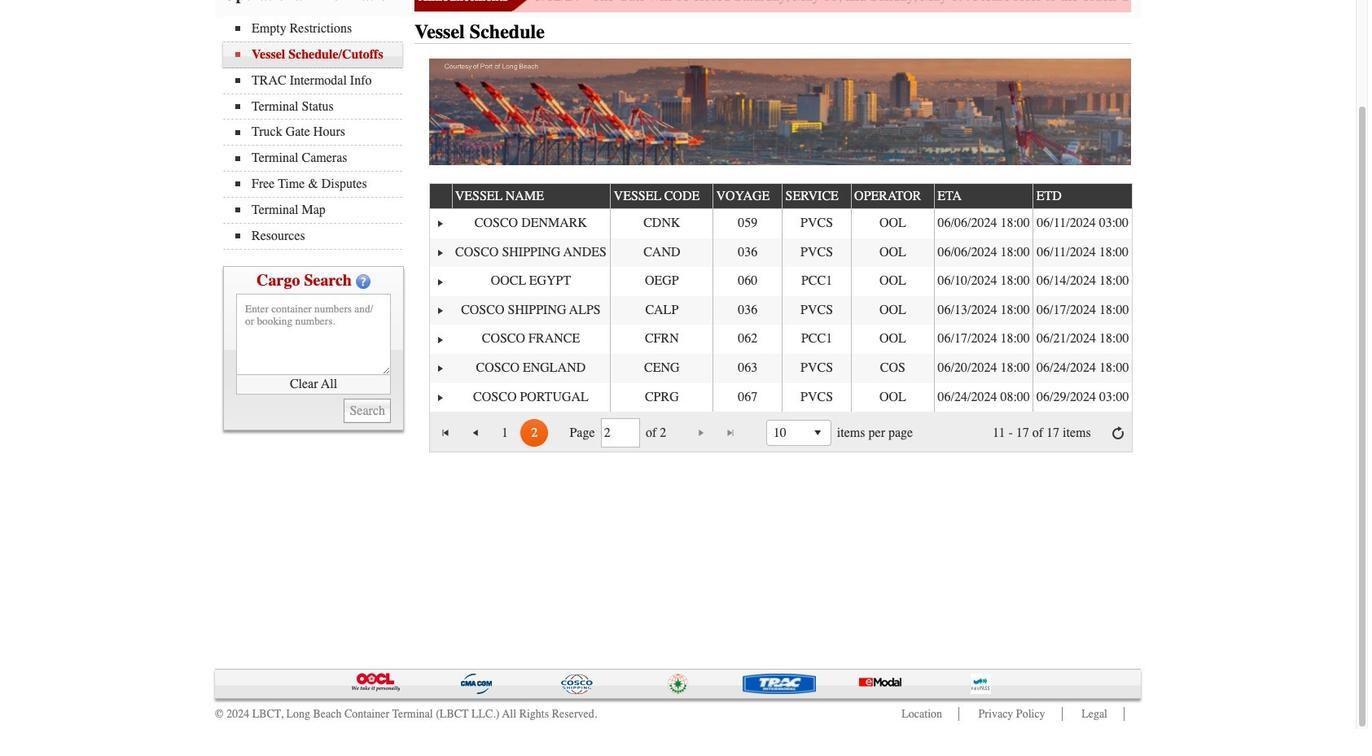 Task type: vqa. For each thing, say whether or not it's contained in the screenshot.
HIGHLY
no



Task type: describe. For each thing, give the bounding box(es) containing it.
6 row from the top
[[430, 325, 1132, 354]]

4 row from the top
[[430, 267, 1132, 296]]

7 row from the top
[[430, 354, 1132, 383]]

page navigation, page 2 of 2 application
[[430, 412, 1132, 452]]

column header inside row
[[430, 184, 452, 209]]

5 row from the top
[[430, 296, 1132, 325]]

Enter container numbers and/ or booking numbers.  text field
[[236, 294, 391, 375]]

Page sizes drop down field
[[766, 420, 831, 447]]



Task type: locate. For each thing, give the bounding box(es) containing it.
Page 2 field
[[604, 422, 637, 445]]

2 row from the top
[[430, 209, 1132, 238]]

row
[[430, 182, 1134, 209], [430, 209, 1132, 238], [430, 238, 1132, 267], [430, 267, 1132, 296], [430, 296, 1132, 325], [430, 325, 1132, 354], [430, 354, 1132, 383], [430, 383, 1132, 412]]

menu bar
[[223, 16, 411, 250]]

go to the first page image
[[440, 427, 453, 440]]

cell
[[430, 209, 452, 238], [452, 209, 610, 238], [610, 209, 713, 238], [713, 209, 782, 238], [782, 209, 851, 238], [851, 209, 934, 238], [934, 209, 1033, 238], [1033, 209, 1132, 238], [430, 238, 452, 267], [452, 238, 610, 267], [610, 238, 713, 267], [713, 238, 782, 267], [782, 238, 851, 267], [851, 238, 934, 267], [934, 238, 1033, 267], [1033, 238, 1132, 267], [430, 267, 452, 296], [452, 267, 610, 296], [610, 267, 713, 296], [713, 267, 782, 296], [782, 267, 851, 296], [851, 267, 934, 296], [934, 267, 1033, 296], [1033, 267, 1132, 296], [430, 296, 452, 325], [452, 296, 610, 325], [610, 296, 713, 325], [713, 296, 782, 325], [782, 296, 851, 325], [851, 296, 934, 325], [934, 296, 1033, 325], [1033, 296, 1132, 325], [430, 325, 452, 354], [452, 325, 610, 354], [610, 325, 713, 354], [713, 325, 782, 354], [782, 325, 851, 354], [851, 325, 934, 354], [934, 325, 1033, 354], [1033, 325, 1132, 354], [430, 354, 452, 383], [452, 354, 610, 383], [610, 354, 713, 383], [713, 354, 782, 383], [782, 354, 851, 383], [851, 354, 934, 383], [934, 354, 1033, 383], [1033, 354, 1132, 383], [430, 383, 452, 412], [452, 383, 610, 412], [610, 383, 713, 412], [713, 383, 782, 412], [782, 383, 851, 412], [851, 383, 934, 412], [934, 383, 1033, 412], [1033, 383, 1132, 412]]

None submit
[[344, 399, 391, 423]]

tree grid
[[430, 182, 1134, 412]]

3 row from the top
[[430, 238, 1132, 267]]

column header
[[430, 184, 452, 209]]

row group
[[430, 209, 1132, 412]]

go to the previous page image
[[469, 427, 482, 440]]

refresh image
[[1112, 427, 1125, 440]]

1 row from the top
[[430, 182, 1134, 209]]

8 row from the top
[[430, 383, 1132, 412]]



